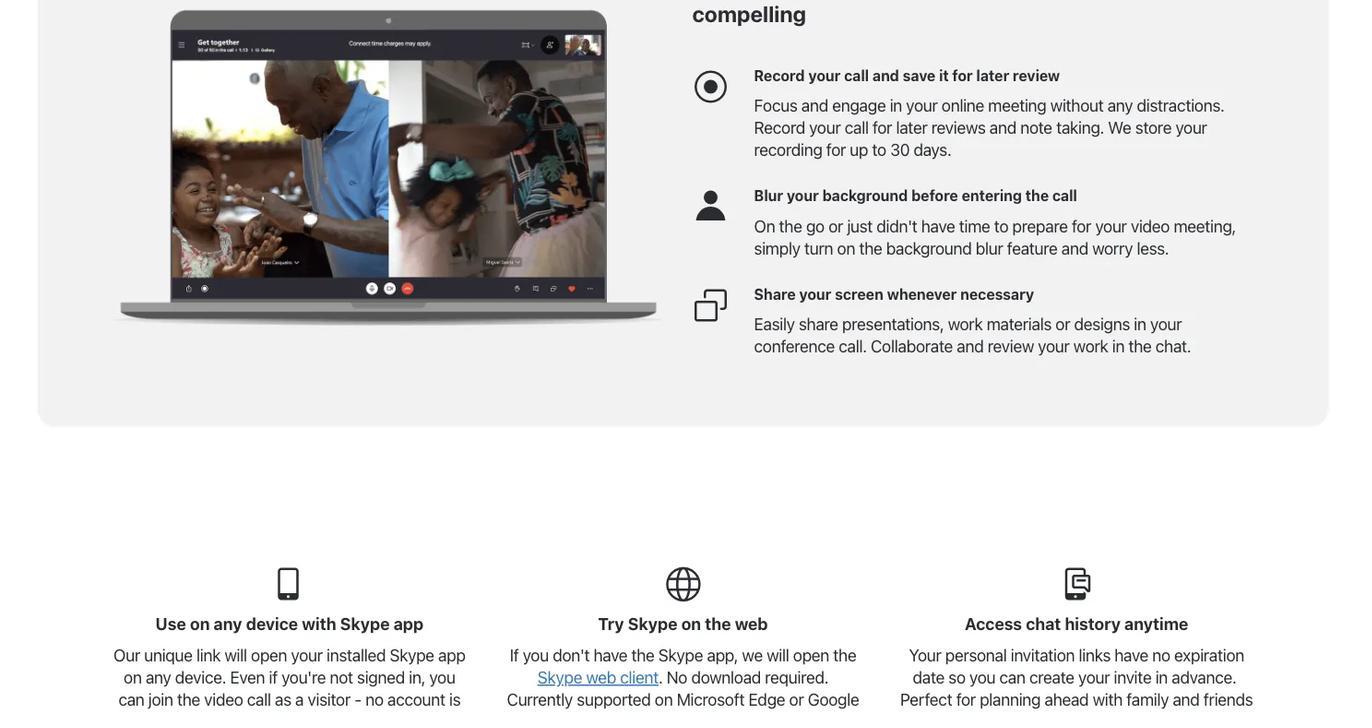 Task type: locate. For each thing, give the bounding box(es) containing it.
. no download required. currently supported on microsoft edge or google chrome.
[[507, 668, 860, 714]]

with down invite in
[[1093, 690, 1123, 710]]

will
[[225, 646, 247, 665], [767, 646, 789, 665]]

and down the advance.
[[1173, 690, 1200, 710]]

necessary
[[961, 286, 1034, 303]]

1 vertical spatial can
[[118, 690, 144, 710]]

installed
[[327, 646, 386, 665]]

1 vertical spatial any
[[214, 614, 242, 634]]

0 horizontal spatial have
[[594, 646, 628, 665]]

any up we
[[1108, 95, 1133, 115]]

and inside easily share presentations, work materials or designs in your conference call. collaborate and review your work in the chat.
[[957, 337, 984, 356]]

2 horizontal spatial have
[[1115, 646, 1149, 665]]

any up link on the bottom
[[214, 614, 242, 634]]

app up is
[[438, 646, 466, 665]]

0 vertical spatial video
[[1131, 216, 1170, 236]]

no inside "our unique link will open your installed skype app on any device. even if you're not signed in, you can join the video call as a visitor - no account is needed."
[[366, 690, 384, 710]]

1 vertical spatial background
[[886, 238, 972, 258]]

in down record your call and save it for later review
[[890, 95, 902, 115]]

on inside "our unique link will open your installed skype app on any device. even if you're not signed in, you can join the video call as a visitor - no account is needed."
[[124, 668, 142, 688]]

background up just
[[823, 187, 908, 205]]

or
[[829, 216, 843, 236], [1056, 314, 1071, 334], [789, 690, 804, 710]]

skype
[[340, 614, 390, 634], [628, 614, 678, 634], [390, 646, 434, 665], [659, 646, 703, 665], [538, 668, 582, 688]]

and left save
[[873, 66, 900, 84]]

0 vertical spatial no
[[1153, 646, 1171, 665]]

the up app,
[[705, 614, 731, 634]]

ahead
[[1045, 690, 1089, 710]]

or inside easily share presentations, work materials or designs in your conference call. collaborate and review your work in the chat.
[[1056, 314, 1071, 334]]

with right device
[[302, 614, 336, 634]]

or left designs
[[1056, 314, 1071, 334]]

for left up
[[827, 139, 846, 159]]

prepare
[[1013, 216, 1068, 236]]

open up if at the bottom of the page
[[251, 646, 287, 665]]

0 horizontal spatial you
[[429, 668, 455, 688]]

1 open from the left
[[251, 646, 287, 665]]

chrome.
[[653, 712, 714, 714]]

will inside "our unique link will open your installed skype app on any device. even if you're not signed in, you can join the video call as a visitor - no account is needed."
[[225, 646, 247, 665]]

1 horizontal spatial personal
[[1107, 712, 1169, 714]]

0 horizontal spatial or
[[789, 690, 804, 710]]

0 horizontal spatial will
[[225, 646, 247, 665]]

web up we
[[735, 614, 768, 634]]

you right in,
[[429, 668, 455, 688]]

web inside the if you don't have the skype app, we will open the skype web client
[[586, 668, 616, 688]]

1 horizontal spatial app
[[438, 646, 466, 665]]

0 horizontal spatial work
[[948, 314, 983, 334]]

app inside "our unique link will open your installed skype app on any device. even if you're not signed in, you can join the video call as a visitor - no account is needed."
[[438, 646, 466, 665]]

0 vertical spatial can
[[1000, 668, 1026, 688]]

call.
[[839, 337, 867, 356]]

will up the even at the bottom of the page
[[225, 646, 247, 665]]

you right the so
[[970, 668, 996, 688]]

and right collaborate
[[957, 337, 984, 356]]

google
[[808, 690, 860, 710]]

can up planning
[[1000, 668, 1026, 688]]

0 horizontal spatial any
[[146, 668, 171, 688]]

2 horizontal spatial any
[[1108, 95, 1133, 115]]

review up meeting
[[1013, 66, 1060, 84]]

can left join
[[118, 690, 144, 710]]

review
[[1013, 66, 1060, 84], [988, 337, 1034, 356]]

in
[[890, 95, 902, 115], [1134, 314, 1147, 334], [1113, 337, 1125, 356]]

the left go
[[779, 216, 802, 236]]

skype up in,
[[390, 646, 434, 665]]

call up up
[[845, 117, 869, 137]]

0 horizontal spatial can
[[118, 690, 144, 710]]

no right -
[[366, 690, 384, 710]]

personal
[[946, 646, 1007, 665], [1107, 712, 1169, 714]]

or right go
[[829, 216, 843, 236]]

planning
[[980, 690, 1041, 710]]

2 record from the top
[[754, 117, 805, 137]]

1 vertical spatial to
[[995, 216, 1009, 236]]

1 horizontal spatial have
[[922, 216, 956, 236]]

0 vertical spatial later
[[977, 66, 1010, 84]]

store
[[1136, 117, 1172, 137]]

can inside "our unique link will open your installed skype app on any device. even if you're not signed in, you can join the video call as a visitor - no account is needed."
[[118, 690, 144, 710]]

materials
[[987, 314, 1052, 334]]

any up join
[[146, 668, 171, 688]]

or inside on the go or just didn't have time to prepare for your video meeting, simply turn on the background blur feature and worry less.
[[829, 216, 843, 236]]

call
[[844, 66, 869, 84], [845, 117, 869, 137], [1053, 187, 1078, 205], [247, 690, 271, 710]]

background inside on the go or just didn't have time to prepare for your video meeting, simply turn on the background blur feature and worry less.
[[886, 238, 972, 258]]

work
[[948, 314, 983, 334], [1074, 337, 1109, 356]]

time
[[959, 216, 991, 236]]

conference
[[754, 337, 835, 356]]

any inside focus and engage in your online meeting without any distractions. record your call for later reviews and note taking. we store your recording for up to 30 days.
[[1108, 95, 1133, 115]]

can inside your personal invitation links have no expiration date so you can create your invite in advance. perfect for planning ahead with family and friends this holiday season; your personal train
[[1000, 668, 1026, 688]]

meeting,
[[1174, 216, 1237, 236]]

for
[[953, 66, 973, 84], [873, 117, 892, 137], [827, 139, 846, 159], [1072, 216, 1092, 236], [957, 690, 976, 710]]

try
[[598, 614, 624, 634]]

your
[[809, 66, 841, 84], [906, 95, 938, 115], [809, 117, 841, 137], [1176, 117, 1208, 137], [787, 187, 819, 205], [1096, 216, 1127, 236], [800, 286, 832, 303], [1151, 314, 1182, 334], [1038, 337, 1070, 356], [291, 646, 323, 665], [1079, 668, 1110, 688], [1072, 712, 1103, 714]]

web
[[735, 614, 768, 634], [586, 668, 616, 688]]

review inside easily share presentations, work materials or designs in your conference call. collaborate and review your work in the chat.
[[988, 337, 1034, 356]]

device
[[246, 614, 298, 634]]

signed
[[357, 668, 405, 688]]

in right designs
[[1134, 314, 1147, 334]]

2 horizontal spatial in
[[1134, 314, 1147, 334]]

0 horizontal spatial in
[[890, 95, 902, 115]]

1 horizontal spatial in
[[1113, 337, 1125, 356]]

easily
[[754, 314, 795, 334]]

call up engage
[[844, 66, 869, 84]]

so
[[949, 668, 966, 688]]

work down necessary
[[948, 314, 983, 334]]

for inside on the go or just didn't have time to prepare for your video meeting, simply turn on the background blur feature and worry less.
[[1072, 216, 1092, 236]]

record up focus
[[754, 66, 805, 84]]

your down materials
[[1038, 337, 1070, 356]]

on the go or just didn't have time to prepare for your video meeting, simply turn on the background blur feature and worry less.
[[754, 216, 1237, 258]]

work down designs
[[1074, 337, 1109, 356]]

for up the '30'
[[873, 117, 892, 137]]

later up meeting
[[977, 66, 1010, 84]]

before
[[912, 187, 959, 205]]

no
[[667, 668, 688, 688]]

have
[[922, 216, 956, 236], [594, 646, 628, 665], [1115, 646, 1149, 665]]

2 horizontal spatial or
[[1056, 314, 1071, 334]]

1 horizontal spatial work
[[1074, 337, 1109, 356]]

the inside "our unique link will open your installed skype app on any device. even if you're not signed in, you can join the video call as a visitor - no account is needed."
[[177, 690, 200, 710]]

1 vertical spatial with
[[1093, 690, 1123, 710]]

0 vertical spatial personal
[[946, 646, 1007, 665]]

1 horizontal spatial with
[[1093, 690, 1123, 710]]

any inside "our unique link will open your installed skype app on any device. even if you're not signed in, you can join the video call as a visitor - no account is needed."
[[146, 668, 171, 688]]

even
[[230, 668, 265, 688]]

0 horizontal spatial web
[[586, 668, 616, 688]]

your up you're
[[291, 646, 323, 665]]

needed.
[[260, 712, 319, 714]]

for up holiday on the bottom right of page
[[957, 690, 976, 710]]

1 vertical spatial personal
[[1107, 712, 1169, 714]]

the down just
[[859, 238, 883, 258]]

use
[[156, 614, 186, 634]]

your down ahead
[[1072, 712, 1103, 714]]

web up supported
[[586, 668, 616, 688]]

focus and engage in your online meeting without any distractions. record your call for later reviews and note taking. we store your recording for up to 30 days.
[[754, 95, 1225, 159]]

1 vertical spatial app
[[438, 646, 466, 665]]

have down before on the top
[[922, 216, 956, 236]]

later
[[977, 66, 1010, 84], [896, 117, 928, 137]]

visitor
[[308, 690, 351, 710]]

0 horizontal spatial later
[[896, 117, 928, 137]]

video
[[1131, 216, 1170, 236], [204, 690, 243, 710]]

review down materials
[[988, 337, 1034, 356]]

1 horizontal spatial web
[[735, 614, 768, 634]]

for right prepare
[[1072, 216, 1092, 236]]

the up prepare
[[1026, 187, 1049, 205]]

in down designs
[[1113, 337, 1125, 356]]

or down required.
[[789, 690, 804, 710]]

1 vertical spatial web
[[586, 668, 616, 688]]

less.
[[1137, 238, 1169, 258]]

account
[[388, 690, 445, 710]]

with
[[302, 614, 336, 634], [1093, 690, 1123, 710]]

1 horizontal spatial video
[[1131, 216, 1170, 236]]

personal down family
[[1107, 712, 1169, 714]]

0 horizontal spatial open
[[251, 646, 287, 665]]

worry
[[1093, 238, 1133, 258]]

1 vertical spatial or
[[1056, 314, 1071, 334]]

holiday
[[957, 712, 1008, 714]]

will right we
[[767, 646, 789, 665]]

video up less.
[[1131, 216, 1170, 236]]

0 horizontal spatial no
[[366, 690, 384, 710]]

your up the worry
[[1096, 216, 1127, 236]]

on down just
[[837, 238, 855, 258]]

invitation
[[1011, 646, 1075, 665]]

feature
[[1007, 238, 1058, 258]]

friends
[[1204, 690, 1253, 710]]

screen
[[835, 286, 884, 303]]

on right use
[[190, 614, 210, 634]]

1 horizontal spatial will
[[767, 646, 789, 665]]

with inside your personal invitation links have no expiration date so you can create your invite in advance. perfect for planning ahead with family and friends this holiday season; your personal train
[[1093, 690, 1123, 710]]

0 vertical spatial in
[[890, 95, 902, 115]]

on inside on the go or just didn't have time to prepare for your video meeting, simply turn on the background blur feature and worry less.
[[837, 238, 855, 258]]

1 will from the left
[[225, 646, 247, 665]]

to right up
[[872, 139, 887, 159]]

your down distractions.
[[1176, 117, 1208, 137]]

you
[[523, 646, 549, 665], [429, 668, 455, 688], [970, 668, 996, 688]]

0 horizontal spatial personal
[[946, 646, 1007, 665]]

1 horizontal spatial open
[[793, 646, 830, 665]]

on down .
[[655, 690, 673, 710]]

edge
[[749, 690, 785, 710]]

on
[[837, 238, 855, 258], [190, 614, 210, 634], [682, 614, 701, 634], [124, 668, 142, 688], [655, 690, 673, 710]]

1 vertical spatial no
[[366, 690, 384, 710]]

1 vertical spatial review
[[988, 337, 1034, 356]]

1 horizontal spatial can
[[1000, 668, 1026, 688]]

0 horizontal spatial to
[[872, 139, 887, 159]]

0 vertical spatial or
[[829, 216, 843, 236]]

1 vertical spatial later
[[896, 117, 928, 137]]

link
[[197, 646, 221, 665]]

call left as
[[247, 690, 271, 710]]

presentations,
[[843, 314, 944, 334]]

1 horizontal spatial you
[[523, 646, 549, 665]]

1 horizontal spatial to
[[995, 216, 1009, 236]]

app up in,
[[394, 614, 424, 634]]

0 vertical spatial record
[[754, 66, 805, 84]]

you right if
[[523, 646, 549, 665]]

and left the worry
[[1062, 238, 1089, 258]]

meeting on desktop device image
[[102, 10, 674, 326]]

create
[[1030, 668, 1075, 688]]

call up prepare
[[1053, 187, 1078, 205]]

up
[[850, 139, 868, 159]]

on down our on the left of page
[[124, 668, 142, 688]]

0 vertical spatial to
[[872, 139, 887, 159]]

background down didn't on the right
[[886, 238, 972, 258]]

0 vertical spatial any
[[1108, 95, 1133, 115]]

your up engage
[[809, 66, 841, 84]]

open up required.
[[793, 646, 830, 665]]

1 vertical spatial record
[[754, 117, 805, 137]]

1 horizontal spatial or
[[829, 216, 843, 236]]

personal up the so
[[946, 646, 1007, 665]]

and inside your personal invitation links have no expiration date so you can create your invite in advance. perfect for planning ahead with family and friends this holiday season; your personal train
[[1173, 690, 1200, 710]]

have up invite in
[[1115, 646, 1149, 665]]

to
[[872, 139, 887, 159], [995, 216, 1009, 236]]

2 open from the left
[[793, 646, 830, 665]]

expiration
[[1175, 646, 1245, 665]]

have up skype web client link
[[594, 646, 628, 665]]

1 horizontal spatial no
[[1153, 646, 1171, 665]]

0 horizontal spatial with
[[302, 614, 336, 634]]

2 horizontal spatial you
[[970, 668, 996, 688]]

history
[[1065, 614, 1121, 634]]

client
[[620, 668, 659, 688]]

not
[[330, 668, 353, 688]]

to up blur
[[995, 216, 1009, 236]]

the left chat.
[[1129, 337, 1152, 356]]

reviews
[[932, 117, 986, 137]]

video inside "our unique link will open your installed skype app on any device. even if you're not signed in, you can join the video call as a visitor - no account is needed."
[[204, 690, 243, 710]]

don't
[[553, 646, 590, 665]]

later up the '30'
[[896, 117, 928, 137]]

0 horizontal spatial app
[[394, 614, 424, 634]]

0 vertical spatial review
[[1013, 66, 1060, 84]]

1 vertical spatial video
[[204, 690, 243, 710]]

the inside easily share presentations, work materials or designs in your conference call. collaborate and review your work in the chat.
[[1129, 337, 1152, 356]]

2 vertical spatial in
[[1113, 337, 1125, 356]]

the down device.
[[177, 690, 200, 710]]

video down device.
[[204, 690, 243, 710]]

to inside on the go or just didn't have time to prepare for your video meeting, simply turn on the background blur feature and worry less.
[[995, 216, 1009, 236]]

no up invite in
[[1153, 646, 1171, 665]]

record down focus
[[754, 117, 805, 137]]

just
[[847, 216, 873, 236]]

2 will from the left
[[767, 646, 789, 665]]

0 horizontal spatial video
[[204, 690, 243, 710]]

background
[[823, 187, 908, 205], [886, 238, 972, 258]]

later inside focus and engage in your online meeting without any distractions. record your call for later reviews and note taking. we store your recording for up to 30 days.
[[896, 117, 928, 137]]

skype down don't
[[538, 668, 582, 688]]

2 vertical spatial any
[[146, 668, 171, 688]]

2 vertical spatial or
[[789, 690, 804, 710]]

record
[[754, 66, 805, 84], [754, 117, 805, 137]]



Task type: vqa. For each thing, say whether or not it's contained in the screenshot.
Signed
yes



Task type: describe. For each thing, give the bounding box(es) containing it.
blur
[[754, 187, 783, 205]]

your inside "our unique link will open your installed skype app on any device. even if you're not signed in, you can join the video call as a visitor - no account is needed."
[[291, 646, 323, 665]]

currently
[[507, 690, 573, 710]]

season;
[[1012, 712, 1068, 714]]

app,
[[707, 646, 738, 665]]

call inside "our unique link will open your installed skype app on any device. even if you're not signed in, you can join the video call as a visitor - no account is needed."
[[247, 690, 271, 710]]

perfect
[[900, 690, 953, 710]]

designs
[[1074, 314, 1130, 334]]

1 horizontal spatial any
[[214, 614, 242, 634]]

record your call and save it for later review
[[754, 66, 1060, 84]]

this
[[928, 712, 954, 714]]

easily share presentations, work materials or designs in your conference call. collaborate and review your work in the chat.
[[754, 314, 1192, 356]]

meeting
[[989, 95, 1047, 115]]

date
[[913, 668, 945, 688]]

to inside focus and engage in your online meeting without any distractions. record your call for later reviews and note taking. we store your recording for up to 30 days.
[[872, 139, 887, 159]]

family
[[1127, 690, 1169, 710]]

skype web client link
[[538, 668, 659, 688]]

we
[[742, 646, 763, 665]]

skype inside "our unique link will open your installed skype app on any device. even if you're not signed in, you can join the video call as a visitor - no account is needed."
[[390, 646, 434, 665]]

chat
[[1026, 614, 1061, 634]]

note
[[1021, 117, 1053, 137]]

or inside . no download required. currently supported on microsoft edge or google chrome.
[[789, 690, 804, 710]]

your
[[909, 646, 942, 665]]

share
[[799, 314, 839, 334]]

0 vertical spatial app
[[394, 614, 424, 634]]

you inside your personal invitation links have no expiration date so you can create your invite in advance. perfect for planning ahead with family and friends this holiday season; your personal train
[[970, 668, 996, 688]]

call inside focus and engage in your online meeting without any distractions. record your call for later reviews and note taking. we store your recording for up to 30 days.
[[845, 117, 869, 137]]

you inside the if you don't have the skype app, we will open the skype web client
[[523, 646, 549, 665]]

have inside your personal invitation links have no expiration date so you can create your invite in advance. perfect for planning ahead with family and friends this holiday season; your personal train
[[1115, 646, 1149, 665]]

no inside your personal invitation links have no expiration date so you can create your invite in advance. perfect for planning ahead with family and friends this holiday season; your personal train
[[1153, 646, 1171, 665]]


[[1059, 565, 1095, 602]]

skype up installed
[[340, 614, 390, 634]]

1 record from the top
[[754, 66, 805, 84]]

unique
[[144, 646, 193, 665]]

share your screen whenever necessary
[[754, 286, 1034, 303]]


[[693, 68, 729, 105]]

blur
[[976, 238, 1003, 258]]

have inside the if you don't have the skype app, we will open the skype web client
[[594, 646, 628, 665]]

in inside focus and engage in your online meeting without any distractions. record your call for later reviews and note taking. we store your recording for up to 30 days.
[[890, 95, 902, 115]]

turn
[[805, 238, 833, 258]]

invite in
[[1114, 668, 1168, 688]]

your personal invitation links have no expiration date so you can create your invite in advance. perfect for planning ahead with family and friends this holiday season; your personal train
[[900, 646, 1253, 714]]

and down meeting
[[990, 117, 1017, 137]]

taking.
[[1057, 117, 1105, 137]]

your up go
[[787, 187, 819, 205]]

and inside on the go or just didn't have time to prepare for your video meeting, simply turn on the background blur feature and worry less.
[[1062, 238, 1089, 258]]

the up google
[[833, 646, 857, 665]]

device.
[[175, 668, 226, 688]]

the up client
[[632, 646, 655, 665]]

download
[[691, 668, 761, 688]]

is
[[449, 690, 461, 710]]

if
[[269, 668, 278, 688]]

access chat history anytime​
[[965, 614, 1189, 634]]

entering
[[962, 187, 1022, 205]]

your down save
[[906, 95, 938, 115]]

.
[[659, 668, 663, 688]]

for right it
[[953, 66, 973, 84]]

0 vertical spatial with
[[302, 614, 336, 634]]

for inside your personal invitation links have no expiration date so you can create your invite in advance. perfect for planning ahead with family and friends this holiday season; your personal train
[[957, 690, 976, 710]]

open inside "our unique link will open your installed skype app on any device. even if you're not signed in, you can join the video call as a visitor - no account is needed."
[[251, 646, 287, 665]]

1 vertical spatial in
[[1134, 314, 1147, 334]]

days.
[[914, 139, 952, 159]]

as
[[275, 690, 291, 710]]

open inside the if you don't have the skype app, we will open the skype web client
[[793, 646, 830, 665]]

0 vertical spatial background
[[823, 187, 908, 205]]

-
[[354, 690, 362, 710]]

you're
[[282, 668, 326, 688]]

on
[[754, 216, 775, 236]]

your inside on the go or just didn't have time to prepare for your video meeting, simply turn on the background blur feature and worry less.
[[1096, 216, 1127, 236]]

it
[[939, 66, 949, 84]]

a
[[295, 690, 304, 710]]

chat.
[[1156, 337, 1192, 356]]

our unique link will open your installed skype app on any device. even if you're not signed in, you can join the video call as a visitor - no account is needed.
[[114, 646, 466, 714]]

on down 
[[682, 614, 701, 634]]

your up chat.
[[1151, 314, 1182, 334]]

on inside . no download required. currently supported on microsoft edge or google chrome.
[[655, 690, 673, 710]]

1 vertical spatial work
[[1074, 337, 1109, 356]]

supported
[[577, 690, 651, 710]]

blur your background before entering the call
[[754, 187, 1078, 205]]

focus
[[754, 95, 798, 115]]

30
[[891, 139, 910, 159]]

advance.
[[1172, 668, 1237, 688]]

join
[[148, 690, 173, 710]]

if you don't have the skype app, we will open the skype web client
[[510, 646, 857, 688]]

we
[[1108, 117, 1132, 137]]

you inside "our unique link will open your installed skype app on any device. even if you're not signed in, you can join the video call as a visitor - no account is needed."
[[429, 668, 455, 688]]

save
[[903, 66, 936, 84]]

will inside the if you don't have the skype app, we will open the skype web client
[[767, 646, 789, 665]]

microsoft
[[677, 690, 745, 710]]

go
[[806, 216, 825, 236]]

0 vertical spatial web
[[735, 614, 768, 634]]

your down links
[[1079, 668, 1110, 688]]


[[271, 565, 308, 602]]

0 vertical spatial work
[[948, 314, 983, 334]]

skype up no
[[659, 646, 703, 665]]

try skype on the web
[[598, 614, 768, 634]]

your up share
[[800, 286, 832, 303]]

skype right try at the left bottom
[[628, 614, 678, 634]]

our
[[114, 646, 140, 665]]

video inside on the go or just didn't have time to prepare for your video meeting, simply turn on the background blur feature and worry less.
[[1131, 216, 1170, 236]]

1 horizontal spatial later
[[977, 66, 1010, 84]]

didn't
[[877, 216, 918, 236]]

simply
[[754, 238, 801, 258]]

record inside focus and engage in your online meeting without any distractions. record your call for later reviews and note taking. we store your recording for up to 30 days.
[[754, 117, 805, 137]]

required.
[[765, 668, 829, 688]]

your down engage
[[809, 117, 841, 137]]

if
[[510, 646, 519, 665]]

have inside on the go or just didn't have time to prepare for your video meeting, simply turn on the background blur feature and worry less.
[[922, 216, 956, 236]]

recording
[[754, 139, 823, 159]]


[[693, 287, 729, 324]]

distractions.
[[1137, 95, 1225, 115]]

and right focus
[[802, 95, 829, 115]]



